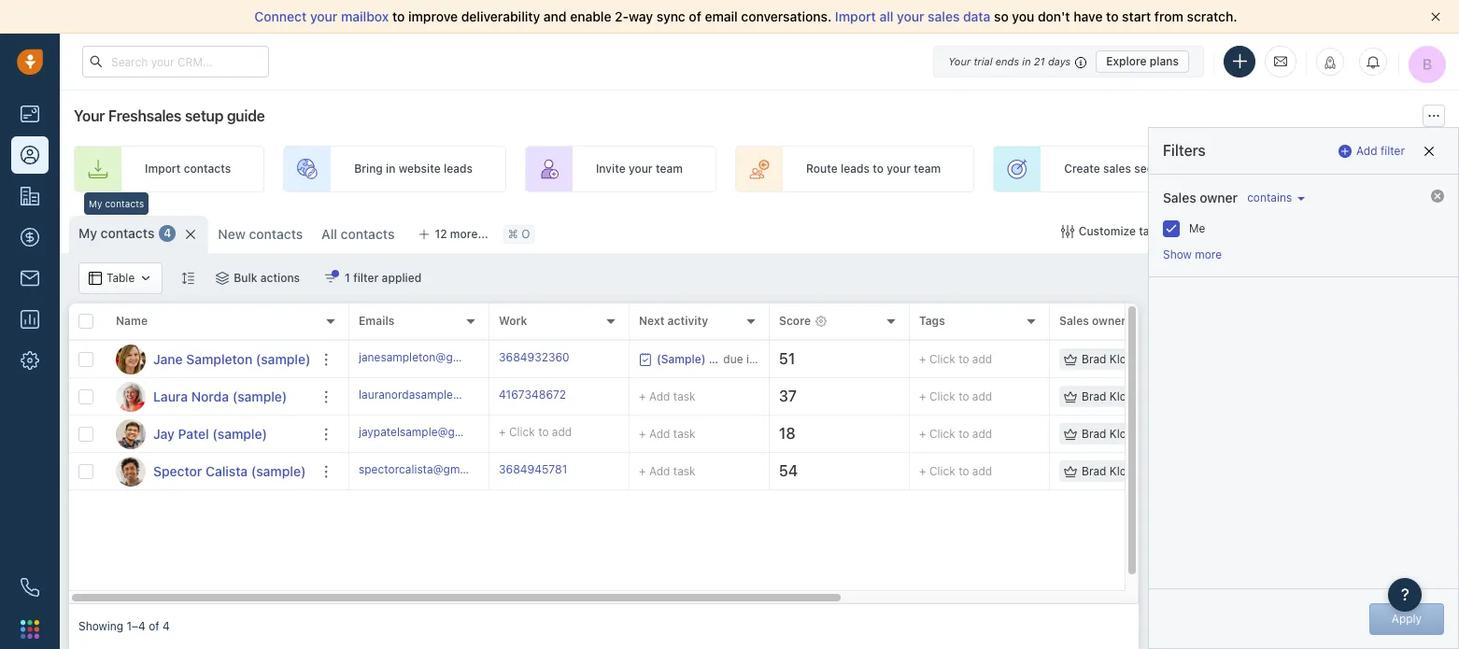 Task type: vqa. For each thing, say whether or not it's contained in the screenshot.
an to the left
no



Task type: describe. For each thing, give the bounding box(es) containing it.
create
[[1064, 162, 1100, 176]]

bulk actions button
[[204, 262, 312, 294]]

1 vertical spatial 4
[[163, 620, 170, 634]]

route leads to your team link
[[735, 146, 974, 192]]

add inside 'link'
[[1356, 144, 1377, 158]]

2 team from the left
[[914, 162, 941, 176]]

3684932360 link
[[499, 349, 569, 369]]

janesampleton@gmail.com
[[359, 350, 500, 364]]

customize table button
[[1049, 216, 1178, 248]]

your inside set up your sales pipeline link
[[1348, 162, 1372, 176]]

laura norda (sample)
[[153, 388, 287, 404]]

janesampleton@gmail.com link
[[359, 349, 500, 369]]

add for 37
[[972, 389, 992, 403]]

lauranordasample@gmail.com
[[359, 388, 517, 402]]

+ click to add for 54
[[919, 464, 992, 478]]

norda
[[191, 388, 229, 404]]

connect
[[254, 8, 307, 24]]

1
[[345, 271, 350, 285]]

filter for add
[[1381, 144, 1405, 158]]

next
[[639, 314, 664, 328]]

contains
[[1247, 191, 1292, 205]]

press space to select this row. row containing 18
[[349, 416, 1459, 453]]

container_wx8msf4aqz5i3rn1 image inside table popup button
[[89, 272, 102, 285]]

(sample) for spector calista (sample)
[[251, 463, 306, 479]]

spector calista (sample) link
[[153, 462, 306, 481]]

freshworks switcher image
[[21, 620, 39, 639]]

4167348672
[[499, 388, 566, 402]]

days
[[1048, 55, 1071, 67]]

3684945781 link
[[499, 461, 567, 481]]

1 vertical spatial import
[[145, 162, 181, 176]]

brad for 37
[[1082, 389, 1106, 403]]

explore
[[1106, 54, 1147, 68]]

data
[[963, 8, 990, 24]]

and
[[544, 8, 567, 24]]

container_wx8msf4aqz5i3rn1 image inside the customize table button
[[1061, 225, 1074, 238]]

klo for 18
[[1110, 427, 1126, 441]]

freshsales
[[108, 107, 181, 124]]

j image
[[116, 419, 146, 449]]

import contacts
[[145, 162, 231, 176]]

show
[[1163, 248, 1192, 262]]

click for 37
[[929, 389, 955, 403]]

klo for 51
[[1110, 352, 1126, 366]]

have
[[1074, 8, 1103, 24]]

add for 51
[[972, 352, 992, 366]]

pipeline
[[1406, 162, 1449, 176]]

1 horizontal spatial owner
[[1200, 190, 1238, 205]]

all
[[321, 226, 337, 242]]

+ click to add for 51
[[919, 352, 992, 366]]

customize
[[1079, 224, 1136, 238]]

applied
[[382, 271, 422, 285]]

1 team from the left
[[656, 162, 683, 176]]

next activity
[[639, 314, 708, 328]]

add for 18
[[649, 426, 670, 440]]

table
[[106, 271, 135, 285]]

37
[[779, 388, 797, 405]]

sampleton
[[186, 351, 252, 367]]

enable
[[570, 8, 611, 24]]

way
[[629, 8, 653, 24]]

18
[[779, 425, 795, 442]]

1 horizontal spatial in
[[1022, 55, 1031, 67]]

brad klo for 51
[[1082, 352, 1126, 366]]

connect your mailbox to improve deliverability and enable 2-way sync of email conversations. import all your sales data so you don't have to start from scratch.
[[254, 8, 1237, 24]]

21
[[1034, 55, 1045, 67]]

0 horizontal spatial in
[[386, 162, 396, 176]]

spector calista (sample)
[[153, 463, 306, 479]]

me
[[1189, 221, 1205, 235]]

invite your team
[[596, 162, 683, 176]]

trial
[[974, 55, 992, 67]]

l image
[[116, 382, 146, 411]]

create sales sequence link
[[993, 146, 1220, 192]]

jane sampleton (sample)
[[153, 351, 311, 367]]

more
[[1195, 248, 1222, 262]]

contacts for my contacts 4
[[101, 225, 154, 241]]

Search your CRM... text field
[[82, 46, 269, 78]]

54
[[779, 462, 798, 479]]

grid containing 51
[[69, 304, 1459, 604]]

your left mailbox
[[310, 8, 338, 24]]

1 horizontal spatial sales owner
[[1163, 190, 1238, 205]]

1 horizontal spatial sales
[[1163, 190, 1196, 205]]

jaypatelsample@gmail.com link
[[359, 424, 502, 444]]

4 inside my contacts 4
[[164, 226, 171, 240]]

1–4
[[127, 620, 146, 634]]

email image
[[1274, 54, 1287, 69]]

jay
[[153, 425, 175, 441]]

container_wx8msf4aqz5i3rn1 image inside 1 filter applied button
[[324, 272, 337, 285]]

import all your sales data link
[[835, 8, 994, 24]]

conversations.
[[741, 8, 832, 24]]

contains button
[[1242, 190, 1304, 206]]

+ add task for 54
[[639, 464, 695, 478]]

jane
[[153, 351, 183, 367]]

name row
[[69, 304, 349, 341]]

guide
[[227, 107, 265, 124]]

12 more...
[[435, 227, 488, 241]]

actions
[[260, 271, 300, 285]]

show more link
[[1163, 248, 1222, 262]]

work
[[499, 314, 527, 328]]

1 horizontal spatial sales
[[1103, 162, 1131, 176]]

bulk
[[234, 271, 257, 285]]

press space to select this row. row containing 37
[[349, 378, 1459, 416]]

showing
[[78, 620, 123, 634]]

add for 37
[[649, 389, 670, 403]]

klo for 37
[[1110, 389, 1126, 403]]

route
[[806, 162, 838, 176]]

laura
[[153, 388, 188, 404]]

invite your team link
[[525, 146, 716, 192]]

setup
[[185, 107, 223, 124]]

add for 54
[[972, 464, 992, 478]]

activity
[[667, 314, 708, 328]]

0 vertical spatial of
[[689, 8, 701, 24]]

click for 51
[[929, 352, 955, 366]]

+ add task for 18
[[639, 426, 695, 440]]



Task type: locate. For each thing, give the bounding box(es) containing it.
container_wx8msf4aqz5i3rn1 image
[[139, 272, 153, 285], [216, 272, 229, 285], [1064, 353, 1077, 366]]

mailbox
[[341, 8, 389, 24]]

owner inside grid
[[1092, 314, 1126, 328]]

4 brad from the top
[[1082, 464, 1106, 478]]

all
[[879, 8, 893, 24]]

so
[[994, 8, 1009, 24]]

task for 54
[[673, 464, 695, 478]]

to
[[392, 8, 405, 24], [1106, 8, 1119, 24], [873, 162, 884, 176], [958, 352, 969, 366], [958, 389, 969, 403], [538, 425, 549, 439], [958, 427, 969, 441], [958, 464, 969, 478]]

press space to select this row. row containing jane sampleton (sample)
[[69, 341, 349, 378]]

0 vertical spatial 4
[[164, 226, 171, 240]]

spectorcalista@gmail.com
[[359, 462, 497, 476]]

⌘
[[508, 227, 518, 241]]

connect your mailbox link
[[254, 8, 392, 24]]

don't
[[1038, 8, 1070, 24]]

4 right 1–4
[[163, 620, 170, 634]]

filter right '1'
[[353, 271, 379, 285]]

3684945781
[[499, 462, 567, 476]]

2 + add task from the top
[[639, 426, 695, 440]]

all contacts
[[321, 226, 395, 242]]

close image
[[1431, 12, 1440, 21]]

deliverability
[[461, 8, 540, 24]]

of right sync
[[689, 8, 701, 24]]

in right bring
[[386, 162, 396, 176]]

container_wx8msf4aqz5i3rn1 image inside bulk actions button
[[216, 272, 229, 285]]

bring in website leads
[[354, 162, 473, 176]]

leads right website
[[444, 162, 473, 176]]

klo
[[1110, 352, 1126, 366], [1110, 389, 1126, 403], [1110, 427, 1126, 441], [1110, 464, 1126, 478]]

1 leads from the left
[[444, 162, 473, 176]]

1 vertical spatial owner
[[1092, 314, 1126, 328]]

2 row group from the left
[[349, 341, 1459, 490]]

j image
[[116, 344, 146, 374]]

spector
[[153, 463, 202, 479]]

2 vertical spatial task
[[673, 464, 695, 478]]

1 vertical spatial sales
[[1059, 314, 1089, 328]]

2 horizontal spatial sales
[[1375, 162, 1403, 176]]

ends
[[995, 55, 1019, 67]]

your for your trial ends in 21 days
[[948, 55, 971, 67]]

1 brad from the top
[[1082, 352, 1106, 366]]

your trial ends in 21 days
[[948, 55, 1071, 67]]

explore plans link
[[1096, 50, 1189, 72]]

sales owner up me
[[1163, 190, 1238, 205]]

filter
[[1381, 144, 1405, 158], [353, 271, 379, 285]]

patel
[[178, 425, 209, 441]]

3 klo from the top
[[1110, 427, 1126, 441]]

owner up me
[[1200, 190, 1238, 205]]

3 + click to add from the top
[[919, 427, 992, 441]]

invite
[[596, 162, 626, 176]]

your left freshsales in the left top of the page
[[74, 107, 105, 124]]

name
[[116, 314, 148, 328]]

0 vertical spatial import
[[835, 8, 876, 24]]

1 vertical spatial in
[[386, 162, 396, 176]]

laura norda (sample) link
[[153, 387, 287, 406]]

filter up set up your sales pipeline on the right top of page
[[1381, 144, 1405, 158]]

0 horizontal spatial container_wx8msf4aqz5i3rn1 image
[[139, 272, 153, 285]]

from
[[1154, 8, 1183, 24]]

brad klo for 18
[[1082, 427, 1126, 441]]

0 vertical spatial task
[[673, 389, 695, 403]]

row group containing 51
[[349, 341, 1459, 490]]

4 klo from the top
[[1110, 464, 1126, 478]]

1 horizontal spatial team
[[914, 162, 941, 176]]

sales
[[1163, 190, 1196, 205], [1059, 314, 1089, 328]]

0 horizontal spatial your
[[74, 107, 105, 124]]

filter inside add filter 'link'
[[1381, 144, 1405, 158]]

my for my contacts
[[89, 198, 102, 209]]

3 task from the top
[[673, 464, 695, 478]]

press space to select this row. row containing spector calista (sample)
[[69, 453, 349, 490]]

contacts down my contacts
[[101, 225, 154, 241]]

(sample) right sampleton
[[256, 351, 311, 367]]

sequence
[[1134, 162, 1187, 176]]

brad klo for 37
[[1082, 389, 1126, 403]]

more...
[[450, 227, 488, 241]]

(sample) up spector calista (sample)
[[212, 425, 267, 441]]

4 brad klo from the top
[[1082, 464, 1126, 478]]

1 + click to add from the top
[[919, 352, 992, 366]]

0 horizontal spatial import
[[145, 162, 181, 176]]

my contacts 4
[[78, 225, 171, 241]]

import
[[835, 8, 876, 24], [145, 162, 181, 176]]

1 + add task from the top
[[639, 389, 695, 403]]

grid
[[69, 304, 1459, 604]]

+ click to add for 37
[[919, 389, 992, 403]]

s image
[[116, 456, 146, 486]]

contacts down setup
[[184, 162, 231, 176]]

bring
[[354, 162, 383, 176]]

1 vertical spatial my
[[78, 225, 97, 241]]

klo for 54
[[1110, 464, 1126, 478]]

score
[[779, 314, 811, 328]]

contacts right new
[[249, 226, 303, 242]]

1 vertical spatial of
[[149, 620, 159, 634]]

owner down the customize table button
[[1092, 314, 1126, 328]]

tags
[[919, 314, 945, 328]]

jay patel (sample)
[[153, 425, 267, 441]]

my up my contacts link
[[89, 198, 102, 209]]

container_wx8msf4aqz5i3rn1 image
[[1061, 225, 1074, 238], [89, 272, 102, 285], [324, 272, 337, 285], [639, 353, 652, 366], [1064, 390, 1077, 403], [1064, 427, 1077, 440], [1064, 465, 1077, 478]]

new contacts
[[218, 226, 303, 242]]

brad for 54
[[1082, 464, 1106, 478]]

(sample) right calista
[[251, 463, 306, 479]]

4 + click to add from the top
[[919, 464, 992, 478]]

(sample) down jane sampleton (sample) link
[[232, 388, 287, 404]]

0 horizontal spatial filter
[[353, 271, 379, 285]]

my down my contacts
[[78, 225, 97, 241]]

1 task from the top
[[673, 389, 695, 403]]

12 more... button
[[409, 221, 499, 248]]

0 horizontal spatial sales
[[1059, 314, 1089, 328]]

import down your freshsales setup guide
[[145, 162, 181, 176]]

2 brad klo from the top
[[1082, 389, 1126, 403]]

0 horizontal spatial leads
[[444, 162, 473, 176]]

style_myh0__igzzd8unmi image
[[181, 271, 195, 284]]

sync
[[656, 8, 685, 24]]

my for my contacts 4
[[78, 225, 97, 241]]

up
[[1331, 162, 1345, 176]]

contacts
[[184, 162, 231, 176], [105, 198, 144, 209], [101, 225, 154, 241], [249, 226, 303, 242], [341, 226, 395, 242]]

contacts inside the import contacts link
[[184, 162, 231, 176]]

contacts for import contacts
[[184, 162, 231, 176]]

1 filter applied
[[345, 271, 422, 285]]

+
[[919, 352, 926, 366], [639, 389, 646, 403], [919, 389, 926, 403], [499, 425, 506, 439], [639, 426, 646, 440], [919, 427, 926, 441], [639, 464, 646, 478], [919, 464, 926, 478]]

contacts up my contacts 4
[[105, 198, 144, 209]]

(sample) for jay patel (sample)
[[212, 425, 267, 441]]

sales owner down "customize"
[[1059, 314, 1126, 328]]

your inside route leads to your team link
[[887, 162, 911, 176]]

task for 37
[[673, 389, 695, 403]]

3 brad klo from the top
[[1082, 427, 1126, 441]]

click for 18
[[929, 427, 955, 441]]

lauranordasample@gmail.com link
[[359, 387, 517, 406]]

brad for 18
[[1082, 427, 1106, 441]]

sales left data at the right of page
[[928, 8, 960, 24]]

name column header
[[106, 304, 349, 341]]

0 horizontal spatial sales
[[928, 8, 960, 24]]

you
[[1012, 8, 1034, 24]]

click
[[929, 352, 955, 366], [929, 389, 955, 403], [509, 425, 535, 439], [929, 427, 955, 441], [929, 464, 955, 478]]

sales right create
[[1103, 162, 1131, 176]]

0 vertical spatial your
[[948, 55, 971, 67]]

2-
[[615, 8, 629, 24]]

0 vertical spatial owner
[[1200, 190, 1238, 205]]

spectorcalista@gmail.com link
[[359, 461, 497, 481]]

add for 18
[[972, 427, 992, 441]]

contacts for new contacts
[[249, 226, 303, 242]]

create sales sequence
[[1064, 162, 1187, 176]]

all contacts button
[[312, 216, 404, 253], [321, 226, 395, 242]]

1 vertical spatial task
[[673, 426, 695, 440]]

your right all
[[897, 8, 924, 24]]

1 horizontal spatial your
[[948, 55, 971, 67]]

(sample)
[[256, 351, 311, 367], [232, 388, 287, 404], [212, 425, 267, 441], [251, 463, 306, 479]]

1 vertical spatial filter
[[353, 271, 379, 285]]

team
[[656, 162, 683, 176], [914, 162, 941, 176]]

4 right my contacts link
[[164, 226, 171, 240]]

(sample) for laura norda (sample)
[[232, 388, 287, 404]]

1 vertical spatial sales owner
[[1059, 314, 1126, 328]]

3 + add task from the top
[[639, 464, 695, 478]]

showing 1–4 of 4
[[78, 620, 170, 634]]

your inside invite your team link
[[629, 162, 653, 176]]

press space to select this row. row containing jay patel (sample)
[[69, 416, 349, 453]]

your right up
[[1348, 162, 1372, 176]]

spectorcalista@gmail.com 3684945781
[[359, 462, 567, 476]]

3 brad from the top
[[1082, 427, 1106, 441]]

2 + click to add from the top
[[919, 389, 992, 403]]

(sample) for jane sampleton (sample)
[[256, 351, 311, 367]]

website
[[399, 162, 441, 176]]

add filter
[[1356, 144, 1405, 158]]

brad klo for 54
[[1082, 464, 1126, 478]]

1 row group from the left
[[69, 341, 349, 490]]

filter for 1
[[353, 271, 379, 285]]

sales down add filter
[[1375, 162, 1403, 176]]

explore plans
[[1106, 54, 1179, 68]]

your for your freshsales setup guide
[[74, 107, 105, 124]]

0 vertical spatial filter
[[1381, 144, 1405, 158]]

import left all
[[835, 8, 876, 24]]

route leads to your team
[[806, 162, 941, 176]]

0 horizontal spatial team
[[656, 162, 683, 176]]

leads right "route" at right top
[[841, 162, 870, 176]]

press space to select this row. row
[[69, 341, 349, 378], [349, 341, 1459, 378], [69, 378, 349, 416], [349, 378, 1459, 416], [69, 416, 349, 453], [349, 416, 1459, 453], [69, 453, 349, 490], [349, 453, 1459, 490]]

container_wx8msf4aqz5i3rn1 image inside table popup button
[[139, 272, 153, 285]]

press space to select this row. row containing 54
[[349, 453, 1459, 490]]

jane sampleton (sample) link
[[153, 350, 311, 368]]

your right "invite"
[[629, 162, 653, 176]]

1 horizontal spatial filter
[[1381, 144, 1405, 158]]

1 vertical spatial + add task
[[639, 426, 695, 440]]

phone image
[[21, 578, 39, 597]]

brad klo
[[1082, 352, 1126, 366], [1082, 389, 1126, 403], [1082, 427, 1126, 441], [1082, 464, 1126, 478]]

row group containing jane sampleton (sample)
[[69, 341, 349, 490]]

0 vertical spatial in
[[1022, 55, 1031, 67]]

of right 1–4
[[149, 620, 159, 634]]

bring in website leads link
[[283, 146, 506, 192]]

in left 21 at the top of the page
[[1022, 55, 1031, 67]]

add filter link
[[1339, 136, 1405, 166]]

0 vertical spatial + add task
[[639, 389, 695, 403]]

add for 54
[[649, 464, 670, 478]]

in
[[1022, 55, 1031, 67], [386, 162, 396, 176]]

0 horizontal spatial sales owner
[[1059, 314, 1126, 328]]

2 vertical spatial + add task
[[639, 464, 695, 478]]

leads
[[444, 162, 473, 176], [841, 162, 870, 176]]

0 vertical spatial sales owner
[[1163, 190, 1238, 205]]

(sample) inside "link"
[[251, 463, 306, 479]]

plans
[[1150, 54, 1179, 68]]

12
[[435, 227, 447, 241]]

calista
[[205, 463, 248, 479]]

0 horizontal spatial owner
[[1092, 314, 1126, 328]]

import contacts link
[[74, 146, 264, 192]]

1 horizontal spatial container_wx8msf4aqz5i3rn1 image
[[216, 272, 229, 285]]

filters
[[1163, 142, 1206, 159]]

show more
[[1163, 248, 1222, 262]]

1 klo from the top
[[1110, 352, 1126, 366]]

press space to select this row. row containing 51
[[349, 341, 1459, 378]]

contacts for all contacts
[[341, 226, 395, 242]]

start
[[1122, 8, 1151, 24]]

row group
[[69, 341, 349, 490], [349, 341, 1459, 490]]

1 brad klo from the top
[[1082, 352, 1126, 366]]

table button
[[78, 262, 163, 294]]

brad for 51
[[1082, 352, 1106, 366]]

1 filter applied button
[[312, 262, 434, 294]]

filter inside 1 filter applied button
[[353, 271, 379, 285]]

my contacts link
[[78, 224, 154, 243]]

2 klo from the top
[[1110, 389, 1126, 403]]

press space to select this row. row containing laura norda (sample)
[[69, 378, 349, 416]]

1 horizontal spatial leads
[[841, 162, 870, 176]]

1 horizontal spatial of
[[689, 8, 701, 24]]

contacts right the all
[[341, 226, 395, 242]]

your freshsales setup guide
[[74, 107, 265, 124]]

table
[[1139, 224, 1166, 238]]

new contacts button
[[209, 216, 312, 253], [218, 226, 303, 242]]

click for 54
[[929, 464, 955, 478]]

2 leads from the left
[[841, 162, 870, 176]]

scratch.
[[1187, 8, 1237, 24]]

contacts for my contacts
[[105, 198, 144, 209]]

task for 18
[[673, 426, 695, 440]]

your right "route" at right top
[[887, 162, 911, 176]]

2 task from the top
[[673, 426, 695, 440]]

set up your sales pipeline link
[[1239, 146, 1459, 192]]

your left trial on the top right
[[948, 55, 971, 67]]

0 horizontal spatial of
[[149, 620, 159, 634]]

+ click to add for 18
[[919, 427, 992, 441]]

your
[[948, 55, 971, 67], [74, 107, 105, 124]]

my
[[89, 198, 102, 209], [78, 225, 97, 241]]

1 horizontal spatial import
[[835, 8, 876, 24]]

+ add task for 37
[[639, 389, 695, 403]]

2 brad from the top
[[1082, 389, 1106, 403]]

set
[[1310, 162, 1328, 176]]

0 vertical spatial my
[[89, 198, 102, 209]]

1 vertical spatial your
[[74, 107, 105, 124]]

0 vertical spatial sales
[[1163, 190, 1196, 205]]

2 horizontal spatial container_wx8msf4aqz5i3rn1 image
[[1064, 353, 1077, 366]]

phone element
[[11, 569, 49, 606]]



